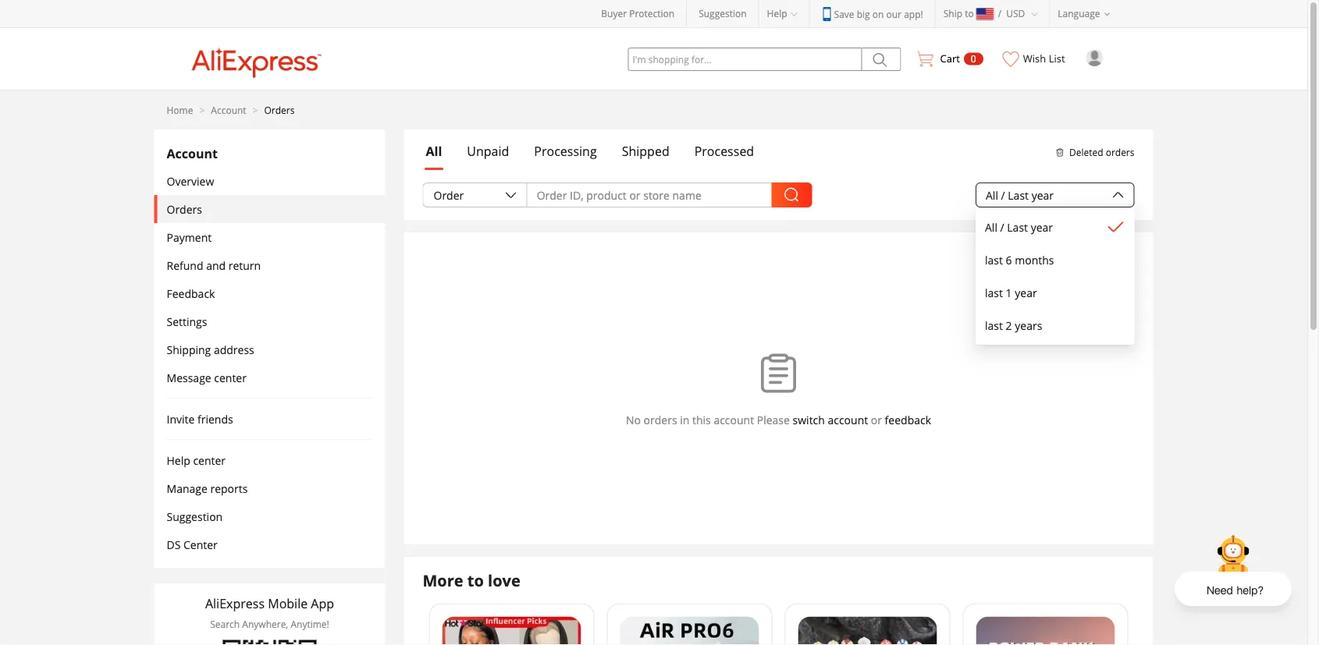 Task type: vqa. For each thing, say whether or not it's contained in the screenshot.
More
yes



Task type: describe. For each thing, give the bounding box(es) containing it.
wish
[[1023, 52, 1046, 66]]

aliexpress mobile app search anywhere, anytime!
[[205, 596, 334, 631]]

1 account from the left
[[714, 413, 754, 427]]

0 vertical spatial account
[[211, 103, 246, 116]]

processing
[[534, 143, 597, 160]]

home
[[167, 103, 193, 116]]

Order ID, product or store name text field
[[527, 183, 772, 208]]

no
[[626, 413, 641, 427]]

wish list
[[1023, 52, 1065, 66]]

anywhere,
[[242, 618, 288, 631]]

0 vertical spatial all
[[426, 143, 442, 160]]

deleted orders
[[1069, 146, 1135, 159]]

0 vertical spatial suggestion
[[699, 7, 747, 20]]

address
[[214, 342, 254, 357]]

arrowup image
[[1112, 189, 1124, 201]]

anytime!
[[291, 618, 329, 631]]

0 vertical spatial /
[[998, 7, 1002, 20]]

6
[[1006, 253, 1012, 267]]

2
[[1006, 318, 1012, 333]]

cart
[[940, 52, 960, 66]]

ds
[[167, 537, 181, 552]]

aliexpress
[[205, 596, 265, 612]]

center for help center
[[193, 453, 226, 468]]

0 vertical spatial year
[[1032, 188, 1054, 203]]

more to love
[[423, 570, 520, 591]]

1 vertical spatial account
[[167, 145, 218, 161]]

help for help
[[767, 7, 787, 20]]

save
[[834, 7, 854, 20]]

please
[[757, 413, 790, 427]]

buyer protection link
[[601, 7, 675, 20]]

app
[[311, 596, 334, 612]]

suggestion link
[[699, 7, 747, 20]]

home > account > orders
[[167, 103, 295, 116]]

2 vertical spatial all
[[985, 220, 998, 235]]

invite
[[167, 412, 195, 427]]

return
[[229, 258, 261, 273]]

arrowdown image
[[505, 189, 517, 201]]

in
[[680, 413, 690, 427]]

deleted
[[1069, 146, 1103, 159]]

/ usd
[[998, 7, 1025, 20]]

last for last 1 year
[[985, 285, 1003, 300]]

last for last 6 months
[[985, 253, 1003, 267]]

refund
[[167, 258, 203, 273]]

no orders in this account please switch account or feedback
[[626, 413, 931, 427]]

I'm shopping for... text field
[[628, 48, 862, 71]]

this
[[692, 413, 711, 427]]

orders for no
[[644, 413, 677, 427]]

0 vertical spatial all / last year
[[986, 188, 1054, 203]]

1 vertical spatial suggestion
[[167, 509, 223, 524]]

shipped
[[622, 143, 670, 160]]

processed
[[694, 143, 754, 160]]

home link
[[167, 103, 193, 116]]

friends
[[197, 412, 233, 427]]

feedback
[[885, 413, 931, 427]]

love
[[488, 570, 520, 591]]

2 vertical spatial year
[[1015, 285, 1037, 300]]

feedback link
[[885, 413, 931, 427]]

last for last 2 years
[[985, 318, 1003, 333]]

buyer
[[601, 7, 627, 20]]

mobile
[[268, 596, 308, 612]]

settings
[[167, 314, 207, 329]]

ship
[[944, 7, 963, 20]]

on
[[873, 7, 884, 20]]

orders link
[[264, 103, 295, 116]]



Task type: locate. For each thing, give the bounding box(es) containing it.
need help?
[[1207, 583, 1264, 598]]

language
[[1058, 7, 1100, 20]]

1 vertical spatial orders
[[644, 413, 677, 427]]

center up manage reports
[[193, 453, 226, 468]]

or
[[871, 413, 882, 427]]

1 horizontal spatial orders
[[1106, 146, 1135, 159]]

more
[[423, 570, 463, 591]]

/
[[998, 7, 1002, 20], [1001, 188, 1005, 203], [1000, 220, 1004, 235]]

need
[[1207, 583, 1233, 598]]

last left 1
[[985, 285, 1003, 300]]

help
[[767, 7, 787, 20], [167, 453, 190, 468]]

our
[[886, 7, 902, 20]]

list
[[1049, 52, 1065, 66]]

0 vertical spatial last
[[985, 253, 1003, 267]]

feedback
[[167, 286, 215, 301]]

months
[[1015, 253, 1054, 267]]

orders
[[264, 103, 295, 116], [167, 202, 202, 217]]

0 horizontal spatial help
[[167, 453, 190, 468]]

1 vertical spatial all
[[986, 188, 998, 203]]

orders right deleted
[[1106, 146, 1135, 159]]

2 > from the left
[[253, 103, 258, 116]]

language link
[[1050, 0, 1122, 27]]

0 horizontal spatial account
[[714, 413, 754, 427]]

suggestion up ds center
[[167, 509, 223, 524]]

0 horizontal spatial >
[[199, 103, 205, 116]]

1 last from the top
[[985, 253, 1003, 267]]

shipping address
[[167, 342, 254, 357]]

invite friends
[[167, 412, 233, 427]]

big
[[857, 7, 870, 20]]

center for message center
[[214, 370, 247, 385]]

orders left in
[[644, 413, 677, 427]]

last left "2"
[[985, 318, 1003, 333]]

app!
[[904, 7, 923, 20]]

1 horizontal spatial help
[[767, 7, 787, 20]]

shipping
[[167, 342, 211, 357]]

1 horizontal spatial to
[[965, 7, 974, 20]]

switch account link
[[793, 413, 868, 427]]

0 horizontal spatial orders
[[167, 202, 202, 217]]

2 vertical spatial /
[[1000, 220, 1004, 235]]

save big on our app!
[[834, 7, 923, 20]]

help right suggestion link
[[767, 7, 787, 20]]

1 vertical spatial center
[[193, 453, 226, 468]]

usd
[[1006, 7, 1025, 20]]

overview
[[167, 174, 214, 189]]

0 horizontal spatial suggestion
[[167, 509, 223, 524]]

to for ship
[[965, 7, 974, 20]]

orders up payment
[[167, 202, 202, 217]]

0 horizontal spatial to
[[467, 570, 484, 591]]

center down address
[[214, 370, 247, 385]]

unpaid
[[467, 143, 509, 160]]

0 horizontal spatial orders
[[644, 413, 677, 427]]

0 vertical spatial orders
[[264, 103, 295, 116]]

last left 6
[[985, 253, 1003, 267]]

years
[[1015, 318, 1042, 333]]

0 vertical spatial to
[[965, 7, 974, 20]]

suggestion up i'm shopping for... text field
[[699, 7, 747, 20]]

1 horizontal spatial suggestion
[[699, 7, 747, 20]]

last
[[985, 253, 1003, 267], [985, 285, 1003, 300], [985, 318, 1003, 333]]

year
[[1032, 188, 1054, 203], [1031, 220, 1053, 235], [1015, 285, 1037, 300]]

1 vertical spatial /
[[1001, 188, 1005, 203]]

account left or
[[828, 413, 868, 427]]

account
[[714, 413, 754, 427], [828, 413, 868, 427]]

1 vertical spatial all / last year
[[985, 220, 1053, 235]]

message center
[[167, 370, 247, 385]]

help up manage
[[167, 453, 190, 468]]

to left "love" at the bottom of the page
[[467, 570, 484, 591]]

last
[[1008, 188, 1029, 203], [1007, 220, 1028, 235]]

account link
[[211, 103, 246, 116]]

center
[[183, 537, 218, 552]]

switch
[[793, 413, 825, 427]]

all / last year
[[986, 188, 1054, 203], [985, 220, 1053, 235]]

to for more
[[467, 570, 484, 591]]

None submit
[[862, 48, 901, 71]]

> left orders link
[[253, 103, 258, 116]]

1 horizontal spatial orders
[[264, 103, 295, 116]]

last 1 year
[[985, 285, 1037, 300]]

manage reports
[[167, 481, 248, 496]]

account right this
[[714, 413, 754, 427]]

orders
[[1106, 146, 1135, 159], [644, 413, 677, 427]]

ship to
[[944, 7, 974, 20]]

0 vertical spatial orders
[[1106, 146, 1135, 159]]

reports
[[210, 481, 248, 496]]

manage
[[167, 481, 208, 496]]

help center
[[167, 453, 226, 468]]

buyer protection
[[601, 7, 675, 20]]

>
[[199, 103, 205, 116], [253, 103, 258, 116]]

and
[[206, 258, 226, 273]]

1 vertical spatial help
[[167, 453, 190, 468]]

1 vertical spatial to
[[467, 570, 484, 591]]

> right home
[[199, 103, 205, 116]]

account
[[211, 103, 246, 116], [167, 145, 218, 161]]

0
[[971, 52, 976, 65]]

all
[[426, 143, 442, 160], [986, 188, 998, 203], [985, 220, 998, 235]]

1 vertical spatial year
[[1031, 220, 1053, 235]]

to right the ship
[[965, 7, 974, 20]]

account up overview
[[167, 145, 218, 161]]

help?
[[1237, 583, 1264, 598]]

order
[[434, 188, 464, 203]]

1 vertical spatial orders
[[167, 202, 202, 217]]

refund and return
[[167, 258, 261, 273]]

3 last from the top
[[985, 318, 1003, 333]]

ds center
[[167, 537, 218, 552]]

protection
[[629, 7, 675, 20]]

message
[[167, 370, 211, 385]]

search
[[210, 618, 240, 631]]

2 vertical spatial last
[[985, 318, 1003, 333]]

wish list link
[[995, 28, 1074, 79]]

1 vertical spatial last
[[1007, 220, 1028, 235]]

last 2 years
[[985, 318, 1042, 333]]

1 > from the left
[[199, 103, 205, 116]]

1 horizontal spatial account
[[828, 413, 868, 427]]

help for help center
[[167, 453, 190, 468]]

1 horizontal spatial >
[[253, 103, 258, 116]]

account right home link
[[211, 103, 246, 116]]

2 last from the top
[[985, 285, 1003, 300]]

orders for deleted
[[1106, 146, 1135, 159]]

center
[[214, 370, 247, 385], [193, 453, 226, 468]]

0 vertical spatial center
[[214, 370, 247, 385]]

0 vertical spatial help
[[767, 7, 787, 20]]

save big on our app! link
[[822, 7, 923, 21]]

1
[[1006, 285, 1012, 300]]

last 6 months
[[985, 253, 1054, 267]]

1 vertical spatial last
[[985, 285, 1003, 300]]

payment
[[167, 230, 212, 245]]

2 account from the left
[[828, 413, 868, 427]]

0 vertical spatial last
[[1008, 188, 1029, 203]]

orders right account link
[[264, 103, 295, 116]]

suggestion
[[699, 7, 747, 20], [167, 509, 223, 524]]



